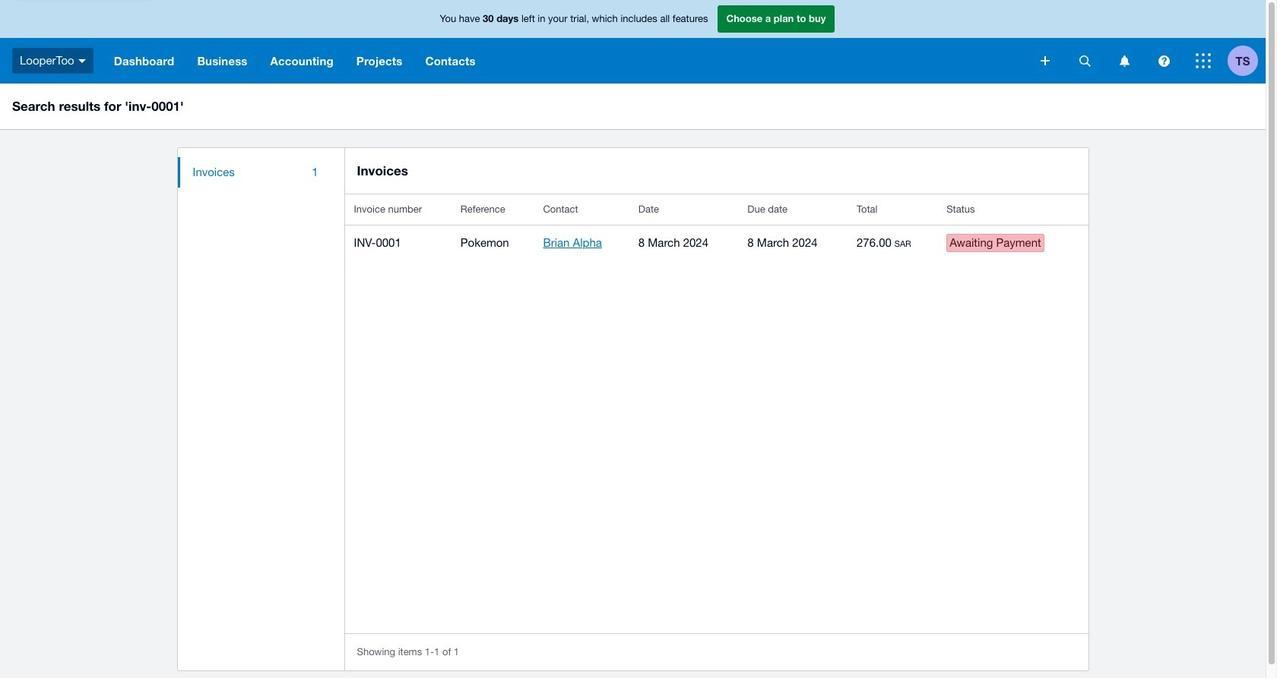 Task type: describe. For each thing, give the bounding box(es) containing it.
search results table element
[[345, 195, 1088, 262]]



Task type: vqa. For each thing, say whether or not it's contained in the screenshot.
first svg icon from left
yes



Task type: locate. For each thing, give the bounding box(es) containing it.
banner
[[0, 0, 1266, 84]]

svg image
[[78, 59, 86, 63]]

svg image
[[1196, 53, 1211, 68], [1079, 55, 1091, 67], [1120, 55, 1129, 67], [1158, 55, 1170, 67], [1041, 56, 1050, 65]]



